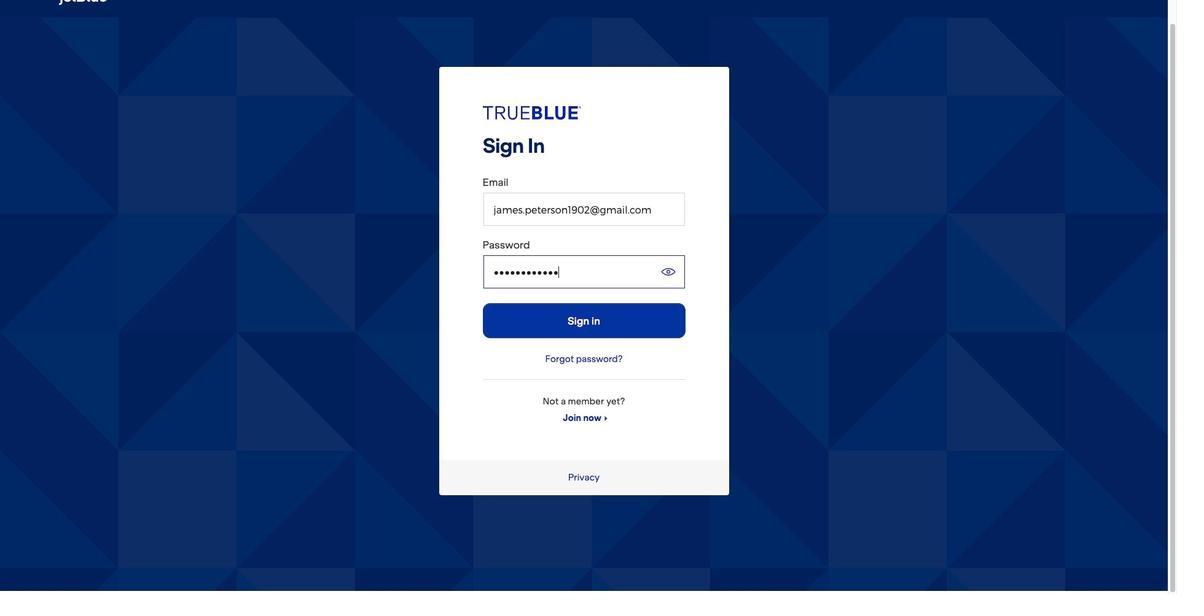 Task type: vqa. For each thing, say whether or not it's contained in the screenshot.
checkbox
no



Task type: locate. For each thing, give the bounding box(es) containing it.
None submit
[[483, 304, 685, 339]]

None password field
[[483, 256, 685, 289]]

None text field
[[483, 193, 685, 226]]



Task type: describe. For each thing, give the bounding box(es) containing it.
jetblue home image
[[59, 0, 108, 7]]

logo image
[[483, 106, 581, 120]]



